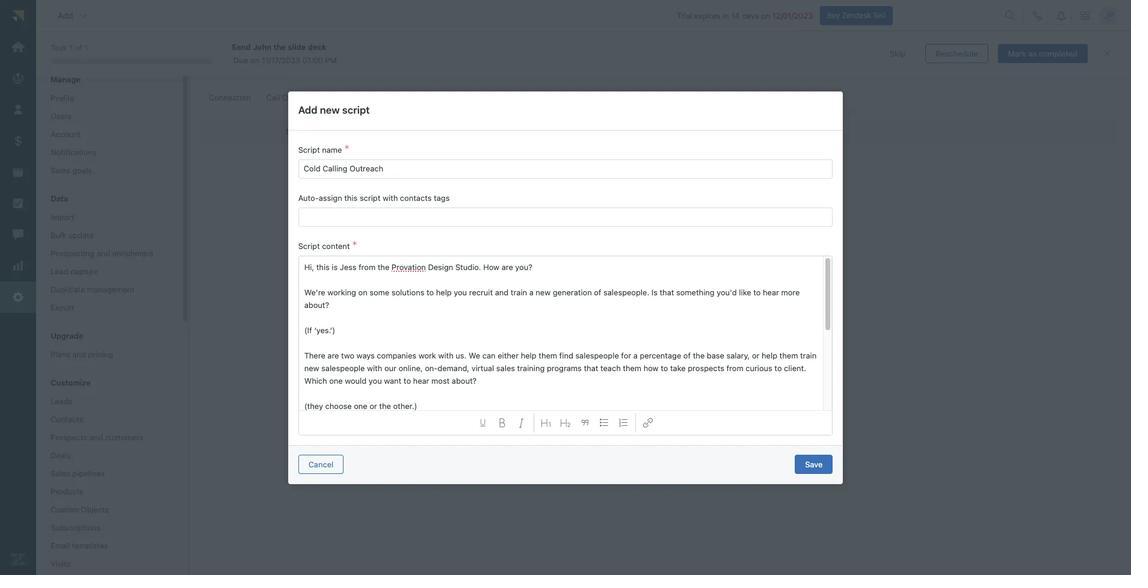 Task type: describe. For each thing, give the bounding box(es) containing it.
deals link
[[46, 448, 171, 463]]

to down 'online,'
[[404, 376, 411, 386]]

and right leads
[[257, 65, 271, 75]]

add new script
[[298, 104, 370, 116]]

virtual
[[472, 363, 494, 373]]

users link
[[46, 108, 171, 124]]

plans and pricing
[[51, 350, 113, 359]]

salespeople.
[[604, 287, 649, 297]]

sales pipelines
[[51, 469, 105, 478]]

reschedule
[[936, 48, 978, 58]]

bulk
[[51, 230, 66, 240]]

solutions
[[392, 287, 424, 297]]

and for enrichment
[[97, 249, 110, 258]]

to right the like
[[754, 287, 761, 297]]

1 1 from the left
[[69, 43, 73, 52]]

demand,
[[438, 363, 469, 373]]

hear inside we're working on some solutions to help you recruit and train a new generation of salespeople. is that something you'd like to hear more about?
[[763, 287, 779, 297]]

2 horizontal spatial help
[[762, 351, 777, 360]]

buy
[[827, 11, 840, 20]]

one inside there are two ways companies work with us. we can either help them find salespeople for a percentage of the base salary, or help them train new salespeople with our online, on-demand, virtual sales training programs that teach them how to take prospects from curious to client. which one would you want to hear most about?
[[329, 376, 343, 386]]

0 horizontal spatial or
[[370, 401, 377, 411]]

train inside we're working on some solutions to help you recruit and train a new generation of salespeople. is that something you'd like to hear more about?
[[511, 287, 527, 297]]

as
[[1029, 48, 1037, 58]]

of inside there are two ways companies work with us. we can either help them find salespeople for a percentage of the base salary, or help them train new salespeople with our online, on-demand, virtual sales training programs that teach them how to take prospects from curious to client. which one would you want to hear most about?
[[684, 351, 691, 360]]

leads
[[51, 397, 72, 406]]

that inside there are two ways companies work with us. we can either help them find salespeople for a percentage of the base salary, or help them train new salespeople with our online, on-demand, virtual sales training programs that teach them how to take prospects from curious to client. which one would you want to hear most about?
[[584, 363, 598, 373]]

customers
[[105, 433, 143, 442]]

on inside send john the slide deck due on 11/17/2023 01:00 pm
[[250, 55, 259, 65]]

is
[[652, 287, 658, 297]]

percentage
[[640, 351, 681, 360]]

task
[[51, 43, 67, 52]]

your
[[217, 65, 234, 75]]

management
[[87, 285, 135, 294]]

0 vertical spatial with
[[383, 193, 398, 202]]

visits
[[51, 559, 70, 569]]

mark
[[1008, 48, 1026, 58]]

plans
[[51, 350, 70, 359]]

products
[[51, 487, 83, 496]]

jp
[[1105, 10, 1115, 20]]

to down percentage
[[661, 363, 668, 373]]

trial
[[677, 11, 692, 20]]

lead
[[51, 267, 68, 276]]

(if
[[304, 325, 312, 335]]

the inside send john the slide deck due on 11/17/2023 01:00 pm
[[274, 42, 286, 52]]

prospects
[[688, 363, 724, 373]]

design
[[428, 262, 453, 272]]

you'd
[[717, 287, 737, 297]]

learn
[[373, 65, 393, 75]]

most
[[432, 376, 450, 386]]

(they choose one or the other.)
[[304, 401, 417, 411]]

call inside voice and text call your leads and contacts directly from sell. learn about
[[202, 65, 215, 75]]

the left provation
[[378, 262, 390, 272]]

data
[[51, 194, 68, 203]]

how
[[483, 262, 500, 272]]

deals
[[51, 451, 71, 460]]

and for pricing
[[72, 350, 86, 359]]

script content
[[298, 241, 350, 251]]

cancel
[[308, 459, 334, 469]]

online,
[[399, 363, 423, 373]]

lead capture
[[51, 267, 98, 276]]

duplicate management
[[51, 285, 135, 294]]

slide
[[288, 42, 306, 52]]

the inside there are two ways companies work with us. we can either help them find salespeople for a percentage of the base salary, or help them train new salespeople with our online, on-demand, virtual sales training programs that teach them how to take prospects from curious to client. which one would you want to hear most about?
[[693, 351, 705, 360]]

a inside there are two ways companies work with us. we can either help them find salespeople for a percentage of the base salary, or help them train new salespeople with our online, on-demand, virtual sales training programs that teach them how to take prospects from curious to client. which one would you want to hear most about?
[[633, 351, 638, 360]]

chevron down image
[[78, 11, 88, 20]]

objects
[[81, 505, 109, 514]]

1 vertical spatial contacts
[[400, 193, 432, 202]]

days
[[742, 11, 759, 20]]

link image
[[643, 418, 653, 428]]

companies
[[377, 351, 416, 360]]

buy zendesk sell
[[827, 11, 886, 20]]

other.)
[[393, 401, 417, 411]]

italic image
[[517, 418, 527, 428]]

1 horizontal spatial this
[[344, 193, 358, 202]]

2 horizontal spatial them
[[780, 351, 798, 360]]

duplicate management link
[[46, 282, 171, 297]]

quote image
[[580, 418, 590, 428]]

heading1 image
[[542, 418, 551, 428]]

add for add
[[58, 10, 73, 20]]

pricing
[[88, 350, 113, 359]]

save
[[805, 459, 823, 469]]

plans and pricing link
[[46, 347, 171, 362]]

sales goals
[[51, 165, 92, 175]]

new inside there are two ways companies work with us. we can either help them find salespeople for a percentage of the base salary, or help them train new salespeople with our online, on-demand, virtual sales training programs that teach them how to take prospects from curious to client. which one would you want to hear most about?
[[304, 363, 319, 373]]

completed
[[1039, 48, 1078, 58]]

custom objects
[[51, 505, 109, 514]]

or inside there are two ways companies work with us. we can either help them find salespeople for a percentage of the base salary, or help them train new salespeople with our online, on-demand, virtual sales training programs that teach them how to take prospects from curious to client. which one would you want to hear most about?
[[752, 351, 760, 360]]

calls image
[[1033, 11, 1042, 20]]

a inside we're working on some solutions to help you recruit and train a new generation of salespeople. is that something you'd like to hear more about?
[[529, 287, 534, 297]]

work
[[419, 351, 436, 360]]

asterisk image for script name
[[344, 145, 349, 154]]

from inside there are two ways companies work with us. we can either help them find salespeople for a percentage of the base salary, or help them train new salespeople with our online, on-demand, virtual sales training programs that teach them how to take prospects from curious to client. which one would you want to hear most about?
[[727, 363, 744, 373]]

lead capture link
[[46, 264, 171, 279]]

the left other.) at the left bottom of page
[[379, 401, 391, 411]]

script for script name
[[298, 145, 320, 154]]

duplicate
[[51, 285, 85, 294]]

1 vertical spatial this
[[316, 262, 330, 272]]

send john the slide deck due on 11/17/2023 01:00 pm
[[231, 42, 337, 65]]

outcomes
[[282, 93, 319, 102]]

sample call script
[[286, 126, 356, 136]]

content
[[322, 241, 350, 251]]

generation
[[553, 287, 592, 297]]

(they
[[304, 401, 323, 411]]

1 horizontal spatial new
[[320, 104, 340, 116]]

upgrade
[[51, 331, 83, 341]]

prospects and customers link
[[46, 430, 171, 445]]

0 vertical spatial on
[[761, 11, 770, 20]]

programs
[[547, 363, 582, 373]]

ways
[[357, 351, 375, 360]]

list number image
[[619, 418, 628, 428]]

there
[[304, 351, 325, 360]]

edit button
[[375, 124, 408, 139]]

01:00
[[302, 55, 323, 65]]

hi,
[[304, 262, 314, 272]]

we're working on some solutions to help you recruit and train a new generation of salespeople. is that something you'd like to hear more about?
[[304, 287, 802, 310]]

account
[[51, 129, 81, 139]]

custom objects link
[[46, 502, 171, 518]]

cancel image
[[1102, 49, 1112, 58]]

either
[[498, 351, 519, 360]]

2 1 from the left
[[85, 43, 88, 52]]

jess
[[340, 262, 357, 272]]

asterisk image for script content
[[352, 241, 357, 251]]

about? inside there are two ways companies work with us. we can either help them find salespeople for a percentage of the base salary, or help them train new salespeople with our online, on-demand, virtual sales training programs that teach them how to take prospects from curious to client. which one would you want to hear most about?
[[452, 376, 477, 386]]

reschedule button
[[926, 44, 988, 63]]

Script name field
[[304, 160, 828, 178]]

subscriptions
[[51, 523, 101, 533]]

name
[[322, 145, 342, 154]]

and inside we're working on some solutions to help you recruit and train a new generation of salespeople. is that something you'd like to hear more about?
[[495, 287, 509, 297]]

heading2 image
[[561, 418, 570, 428]]

can
[[482, 351, 496, 360]]

bold image
[[498, 418, 507, 428]]

leads link
[[46, 394, 171, 409]]



Task type: vqa. For each thing, say whether or not it's contained in the screenshot.
assign button to the top
no



Task type: locate. For each thing, give the bounding box(es) containing it.
1 vertical spatial a
[[633, 351, 638, 360]]

that left teach
[[584, 363, 598, 373]]

2 horizontal spatial call
[[316, 126, 331, 136]]

on left some
[[358, 287, 367, 297]]

1 horizontal spatial one
[[354, 401, 367, 411]]

goals
[[72, 165, 92, 175]]

to left client.
[[775, 363, 782, 373]]

asterisk image right content
[[352, 241, 357, 251]]

none text field containing hi, this is jess from the provation design studio. how are you?
[[304, 261, 819, 565]]

11/17/2023
[[262, 55, 300, 65]]

edit
[[385, 127, 397, 135]]

them down for
[[623, 363, 642, 373]]

and down bulk update link
[[97, 249, 110, 258]]

2 vertical spatial with
[[367, 363, 382, 373]]

on
[[761, 11, 770, 20], [250, 55, 259, 65], [358, 287, 367, 297]]

hear
[[763, 287, 779, 297], [413, 376, 429, 386]]

hear down on-
[[413, 376, 429, 386]]

us.
[[456, 351, 467, 360]]

from down salary, at the bottom right of the page
[[727, 363, 744, 373]]

0 vertical spatial a
[[529, 287, 534, 297]]

2 vertical spatial of
[[684, 351, 691, 360]]

0 vertical spatial or
[[752, 351, 760, 360]]

our
[[384, 363, 397, 373]]

1 vertical spatial train
[[800, 351, 817, 360]]

with down ways on the left bottom of page
[[367, 363, 382, 373]]

new left generation
[[536, 287, 551, 297]]

0 horizontal spatial a
[[529, 287, 534, 297]]

0 vertical spatial that
[[660, 287, 674, 297]]

a down you?
[[529, 287, 534, 297]]

0 horizontal spatial of
[[75, 43, 82, 52]]

1 horizontal spatial help
[[521, 351, 537, 360]]

export link
[[46, 300, 171, 315]]

cancel button
[[298, 455, 344, 474]]

1 horizontal spatial of
[[594, 287, 601, 297]]

1 vertical spatial asterisk image
[[352, 241, 357, 251]]

you inside there are two ways companies work with us. we can either help them find salespeople for a percentage of the base salary, or help them train new salespeople with our online, on-demand, virtual sales training programs that teach them how to take prospects from curious to client. which one would you want to hear most about?
[[369, 376, 382, 386]]

1 vertical spatial of
[[594, 287, 601, 297]]

1 vertical spatial add
[[298, 104, 318, 116]]

of right generation
[[594, 287, 601, 297]]

due
[[234, 55, 248, 65]]

that right is
[[660, 287, 674, 297]]

send john the slide deck link
[[231, 41, 858, 52]]

bullet list image
[[599, 418, 609, 428]]

connection link
[[202, 87, 258, 109]]

0 horizontal spatial 1
[[69, 43, 73, 52]]

hear left more in the right of the page
[[763, 287, 779, 297]]

call left outcomes
[[266, 93, 280, 102]]

train up client.
[[800, 351, 817, 360]]

12/01/2023
[[772, 11, 813, 20]]

1 horizontal spatial contacts
[[400, 193, 432, 202]]

import link
[[46, 209, 171, 225]]

account link
[[46, 126, 171, 142]]

0 vertical spatial salespeople
[[576, 351, 619, 360]]

the up 11/17/2023
[[274, 42, 286, 52]]

you left "want"
[[369, 376, 382, 386]]

1 horizontal spatial add
[[298, 104, 318, 116]]

1 vertical spatial on
[[250, 55, 259, 65]]

new down scripts
[[320, 104, 340, 116]]

sales for sales pipelines
[[51, 469, 70, 478]]

asterisk image
[[344, 145, 349, 154], [352, 241, 357, 251]]

2 sales from the top
[[51, 469, 70, 478]]

1 horizontal spatial them
[[623, 363, 642, 373]]

0 horizontal spatial contacts
[[273, 65, 305, 75]]

templates
[[72, 541, 108, 551]]

sales down 'deals'
[[51, 469, 70, 478]]

take
[[670, 363, 686, 373]]

1 sales from the top
[[51, 165, 70, 175]]

call left the your
[[202, 65, 215, 75]]

0 vertical spatial new
[[320, 104, 340, 116]]

1 horizontal spatial or
[[752, 351, 760, 360]]

on right days
[[761, 11, 770, 20]]

1 vertical spatial call
[[266, 93, 280, 102]]

or up curious
[[752, 351, 760, 360]]

want
[[384, 376, 402, 386]]

from down 'pm'
[[336, 65, 353, 75]]

about? down demand,
[[452, 376, 477, 386]]

about? inside we're working on some solutions to help you recruit and train a new generation of salespeople. is that something you'd like to hear more about?
[[304, 300, 329, 310]]

2 vertical spatial call
[[316, 126, 331, 136]]

jp button
[[1100, 6, 1119, 25]]

0 vertical spatial hear
[[763, 287, 779, 297]]

new
[[320, 104, 340, 116], [536, 287, 551, 297], [304, 363, 319, 373]]

salespeople down two
[[321, 363, 365, 373]]

help inside we're working on some solutions to help you recruit and train a new generation of salespeople. is that something you'd like to hear more about?
[[436, 287, 452, 297]]

auto-
[[298, 193, 319, 202]]

profile
[[51, 93, 74, 103]]

script name
[[298, 145, 342, 154]]

0 horizontal spatial asterisk image
[[344, 145, 349, 154]]

about?
[[304, 300, 329, 310], [452, 376, 477, 386]]

0 vertical spatial this
[[344, 193, 358, 202]]

1 horizontal spatial train
[[800, 351, 817, 360]]

are right how on the left top of the page
[[502, 262, 513, 272]]

1 vertical spatial with
[[438, 351, 454, 360]]

2 horizontal spatial from
[[727, 363, 744, 373]]

mark as completed
[[1008, 48, 1078, 58]]

0 vertical spatial script
[[333, 126, 356, 136]]

script up the hi,
[[298, 241, 320, 251]]

1 vertical spatial about?
[[452, 376, 477, 386]]

script right assign
[[360, 193, 381, 202]]

on inside we're working on some solutions to help you recruit and train a new generation of salespeople. is that something you'd like to hear more about?
[[358, 287, 367, 297]]

1 vertical spatial script
[[298, 145, 320, 154]]

and inside plans and pricing link
[[72, 350, 86, 359]]

0 vertical spatial contacts
[[273, 65, 305, 75]]

add left chevron down icon
[[58, 10, 73, 20]]

on-
[[425, 363, 438, 373]]

contacts inside voice and text call your leads and contacts directly from sell. learn about
[[273, 65, 305, 75]]

sales for sales goals
[[51, 165, 70, 175]]

0 vertical spatial asterisk image
[[344, 145, 349, 154]]

1 vertical spatial are
[[328, 351, 339, 360]]

0 horizontal spatial are
[[328, 351, 339, 360]]

with left tags
[[383, 193, 398, 202]]

call up script name on the left top of the page
[[316, 126, 331, 136]]

contacts link
[[46, 412, 171, 427]]

14
[[731, 11, 740, 20]]

script up name
[[333, 126, 356, 136]]

studio.
[[455, 262, 481, 272]]

None field
[[68, 45, 163, 56], [301, 208, 830, 226], [68, 45, 163, 56], [301, 208, 830, 226]]

2 horizontal spatial on
[[761, 11, 770, 20]]

1 vertical spatial you
[[369, 376, 382, 386]]

1 vertical spatial or
[[370, 401, 377, 411]]

1 horizontal spatial about?
[[452, 376, 477, 386]]

2 vertical spatial script
[[298, 241, 320, 251]]

asterisk image right name
[[344, 145, 349, 154]]

0 horizontal spatial new
[[304, 363, 319, 373]]

is
[[332, 262, 338, 272]]

pm
[[325, 55, 337, 65]]

2 horizontal spatial new
[[536, 287, 551, 297]]

2 vertical spatial new
[[304, 363, 319, 373]]

this
[[344, 193, 358, 202], [316, 262, 330, 272]]

users
[[51, 111, 72, 121]]

add inside button
[[58, 10, 73, 20]]

1 horizontal spatial call
[[266, 93, 280, 102]]

scripts link
[[328, 87, 368, 109]]

1 horizontal spatial hear
[[763, 287, 779, 297]]

bell image
[[1057, 11, 1066, 20]]

1 vertical spatial that
[[584, 363, 598, 373]]

0 vertical spatial sales
[[51, 165, 70, 175]]

search image
[[1006, 11, 1015, 20]]

1 vertical spatial sales
[[51, 469, 70, 478]]

which
[[304, 376, 327, 386]]

prospects
[[51, 433, 87, 442]]

this right assign
[[344, 193, 358, 202]]

contacts left tags
[[400, 193, 432, 202]]

sell.
[[355, 65, 371, 75]]

help
[[436, 287, 452, 297], [521, 351, 537, 360], [762, 351, 777, 360]]

salespeople up teach
[[576, 351, 619, 360]]

from right "jess"
[[359, 262, 376, 272]]

0 vertical spatial about?
[[304, 300, 329, 310]]

text
[[266, 45, 292, 61]]

one right choose
[[354, 401, 367, 411]]

sample
[[286, 126, 314, 136]]

we're
[[304, 287, 325, 297]]

script down sample
[[298, 145, 320, 154]]

notifications
[[51, 147, 97, 157]]

1 horizontal spatial are
[[502, 262, 513, 272]]

0 horizontal spatial on
[[250, 55, 259, 65]]

export
[[51, 303, 74, 312]]

with up demand,
[[438, 351, 454, 360]]

1 horizontal spatial that
[[660, 287, 674, 297]]

you left 'recruit'
[[454, 287, 467, 297]]

like
[[739, 287, 751, 297]]

this left is
[[316, 262, 330, 272]]

of inside we're working on some solutions to help you recruit and train a new generation of salespeople. is that something you'd like to hear more about?
[[594, 287, 601, 297]]

call
[[202, 65, 215, 75], [266, 93, 280, 102], [316, 126, 331, 136]]

0 vertical spatial script
[[342, 104, 370, 116]]

0 horizontal spatial from
[[336, 65, 353, 75]]

script
[[333, 126, 356, 136], [298, 145, 320, 154], [298, 241, 320, 251]]

you inside we're working on some solutions to help you recruit and train a new generation of salespeople. is that something you'd like to hear more about?
[[454, 287, 467, 297]]

sales
[[51, 165, 70, 175], [51, 469, 70, 478]]

you
[[454, 287, 467, 297], [369, 376, 382, 386]]

1 vertical spatial new
[[536, 287, 551, 297]]

leads
[[236, 65, 255, 75]]

2 vertical spatial from
[[727, 363, 744, 373]]

1 vertical spatial hear
[[413, 376, 429, 386]]

0 vertical spatial of
[[75, 43, 82, 52]]

or left other.) at the left bottom of page
[[370, 401, 377, 411]]

and up leads
[[239, 45, 263, 61]]

and down contacts link
[[89, 433, 103, 442]]

train down you?
[[511, 287, 527, 297]]

directly
[[307, 65, 334, 75]]

and right plans
[[72, 350, 86, 359]]

zendesk products image
[[1081, 11, 1090, 20]]

2 vertical spatial on
[[358, 287, 367, 297]]

curious
[[746, 363, 773, 373]]

are inside there are two ways companies work with us. we can either help them find salespeople for a percentage of the base salary, or help them train new salespeople with our online, on-demand, virtual sales training programs that teach them how to take prospects from curious to client. which one would you want to hear most about?
[[328, 351, 339, 360]]

0 horizontal spatial about?
[[304, 300, 329, 310]]

of up take
[[684, 351, 691, 360]]

a right for
[[633, 351, 638, 360]]

teach
[[601, 363, 621, 373]]

zendesk
[[842, 11, 871, 20]]

auto-assign this script with contacts tags
[[298, 193, 450, 202]]

None text field
[[304, 261, 819, 565]]

1 vertical spatial script
[[360, 193, 381, 202]]

client.
[[784, 363, 806, 373]]

find
[[559, 351, 573, 360]]

1 horizontal spatial asterisk image
[[352, 241, 357, 251]]

0 horizontal spatial train
[[511, 287, 527, 297]]

help up curious
[[762, 351, 777, 360]]

and for customers
[[89, 433, 103, 442]]

pipelines
[[72, 469, 105, 478]]

them up client.
[[780, 351, 798, 360]]

1 horizontal spatial a
[[633, 351, 638, 360]]

0 horizontal spatial you
[[369, 376, 382, 386]]

zendesk image
[[10, 552, 26, 568]]

we
[[469, 351, 480, 360]]

to right solutions
[[427, 287, 434, 297]]

1 horizontal spatial on
[[358, 287, 367, 297]]

1 horizontal spatial salespeople
[[576, 351, 619, 360]]

expires
[[694, 11, 721, 20]]

email templates link
[[46, 538, 171, 554]]

sales left goals
[[51, 165, 70, 175]]

and for text
[[239, 45, 263, 61]]

1 horizontal spatial you
[[454, 287, 467, 297]]

1
[[69, 43, 73, 52], [85, 43, 88, 52]]

assign
[[319, 193, 342, 202]]

to
[[427, 287, 434, 297], [754, 287, 761, 297], [661, 363, 668, 373], [775, 363, 782, 373], [404, 376, 411, 386]]

from inside voice and text call your leads and contacts directly from sell. learn about
[[336, 65, 353, 75]]

0 vertical spatial train
[[511, 287, 527, 297]]

train inside there are two ways companies work with us. we can either help them find salespeople for a percentage of the base salary, or help them train new salespeople with our online, on-demand, virtual sales training programs that teach them how to take prospects from curious to client. which one would you want to hear most about?
[[800, 351, 817, 360]]

0 horizontal spatial help
[[436, 287, 452, 297]]

voice
[[202, 45, 236, 61]]

help down "design"
[[436, 287, 452, 297]]

are left two
[[328, 351, 339, 360]]

0 vertical spatial add
[[58, 10, 73, 20]]

0 horizontal spatial this
[[316, 262, 330, 272]]

are
[[502, 262, 513, 272], [328, 351, 339, 360]]

skip
[[890, 48, 906, 58]]

the
[[274, 42, 286, 52], [378, 262, 390, 272], [693, 351, 705, 360], [379, 401, 391, 411]]

0 horizontal spatial salespeople
[[321, 363, 365, 373]]

hear inside there are two ways companies work with us. we can either help them find salespeople for a percentage of the base salary, or help them train new salespeople with our online, on-demand, virtual sales training programs that teach them how to take prospects from curious to client. which one would you want to hear most about?
[[413, 376, 429, 386]]

underline image
[[479, 419, 487, 427]]

something
[[676, 287, 715, 297]]

1 horizontal spatial 1
[[85, 43, 88, 52]]

0 vertical spatial one
[[329, 376, 343, 386]]

0 horizontal spatial hear
[[413, 376, 429, 386]]

and right 'recruit'
[[495, 287, 509, 297]]

2 horizontal spatial of
[[684, 351, 691, 360]]

custom
[[51, 505, 79, 514]]

of
[[75, 43, 82, 52], [594, 287, 601, 297], [684, 351, 691, 360]]

tags
[[434, 193, 450, 202]]

add for add new script
[[298, 104, 318, 116]]

script down scripts
[[342, 104, 370, 116]]

0 horizontal spatial call
[[202, 65, 215, 75]]

1 vertical spatial salespeople
[[321, 363, 365, 373]]

connection
[[209, 93, 251, 102]]

0 vertical spatial from
[[336, 65, 353, 75]]

them left find
[[539, 351, 557, 360]]

of right task
[[75, 43, 82, 52]]

0 horizontal spatial one
[[329, 376, 343, 386]]

new down the there
[[304, 363, 319, 373]]

call outcomes link
[[259, 87, 327, 109]]

0 vertical spatial you
[[454, 287, 467, 297]]

0 horizontal spatial them
[[539, 351, 557, 360]]

provation
[[392, 262, 426, 272]]

there are two ways companies work with us. we can either help them find salespeople for a percentage of the base salary, or help them train new salespeople with our online, on-demand, virtual sales training programs that teach them how to take prospects from curious to client. which one would you want to hear most about?
[[304, 351, 819, 386]]

and inside prospecting and enrichment link
[[97, 249, 110, 258]]

add button
[[48, 3, 97, 27]]

the up prospects
[[693, 351, 705, 360]]

you?
[[515, 262, 532, 272]]

new inside we're working on some solutions to help you recruit and train a new generation of salespeople. is that something you'd like to hear more about?
[[536, 287, 551, 297]]

1 vertical spatial one
[[354, 401, 367, 411]]

update
[[68, 230, 94, 240]]

0 vertical spatial are
[[502, 262, 513, 272]]

contacts down 11/17/2023
[[273, 65, 305, 75]]

add down outcomes
[[298, 104, 318, 116]]

that inside we're working on some solutions to help you recruit and train a new generation of salespeople. is that something you'd like to hear more about?
[[660, 287, 674, 297]]

and inside prospects and customers link
[[89, 433, 103, 442]]

about? down we're
[[304, 300, 329, 310]]

task 1 of 1
[[51, 43, 88, 52]]

one left the would
[[329, 376, 343, 386]]

call outcomes
[[266, 93, 319, 102]]

on up leads
[[250, 55, 259, 65]]

1 vertical spatial from
[[359, 262, 376, 272]]

help up training
[[521, 351, 537, 360]]

deck
[[308, 42, 327, 52]]

manage
[[51, 75, 81, 84]]

script for script content
[[298, 241, 320, 251]]

trash image
[[415, 128, 422, 135]]



